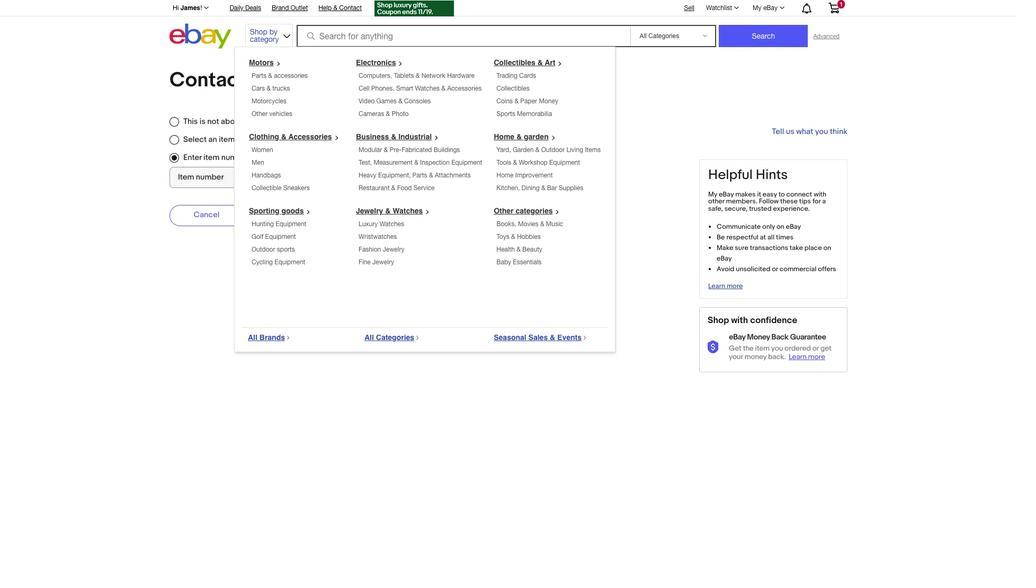 Task type: describe. For each thing, give the bounding box(es) containing it.
contact inside "link"
[[339, 4, 362, 12]]

collectibles & art
[[494, 58, 556, 67]]

cycling
[[252, 259, 273, 266]]

sports
[[497, 110, 515, 118]]

0 horizontal spatial learn more link
[[708, 282, 743, 290]]

parts inside the parts & accessories cars & trucks motorcycles other vehicles
[[252, 72, 267, 79]]

account navigation
[[167, 0, 848, 18]]

items
[[585, 146, 601, 154]]

hi james !
[[173, 4, 202, 12]]

motorcycles
[[252, 97, 287, 105]]

collectibles inside the trading cards collectibles coins & paper money sports memorabilia
[[497, 85, 530, 92]]

0 horizontal spatial on
[[777, 223, 785, 231]]

ebay down make
[[717, 254, 732, 263]]

improvement
[[515, 172, 553, 179]]

equipment inside modular & pre-fabricated buildings test, measurement & inspection equipment heavy equipment, parts & attachments restaurant & food service
[[452, 159, 482, 166]]

item inside get the item you ordered or get your money back.
[[755, 344, 770, 353]]

modular & pre-fabricated buildings test, measurement & inspection equipment heavy equipment, parts & attachments restaurant & food service
[[359, 146, 482, 192]]

& right cars
[[267, 85, 271, 92]]

1 vertical spatial more
[[808, 352, 826, 361]]

about
[[221, 117, 242, 127]]

category
[[250, 35, 279, 43]]

shop by category
[[250, 28, 279, 43]]

watches inside the computers, tablets & network hardware cell phones, smart watches & accessories video games & consoles cameras & photo
[[415, 85, 440, 92]]

& up photo
[[399, 97, 403, 105]]

make
[[717, 244, 734, 252]]

luxury watches wristwatches fashion jewelry fine jewelry
[[359, 220, 405, 266]]

item up clothing on the top
[[254, 117, 270, 127]]

shop with confidence
[[708, 315, 798, 326]]

& up tools & workshop equipment link
[[536, 146, 540, 154]]

goods
[[282, 207, 304, 215]]

secure,
[[725, 205, 748, 213]]

equipment,
[[378, 172, 411, 179]]

item down the select an item
[[204, 153, 220, 163]]

this
[[183, 117, 198, 127]]

modular & pre-fabricated buildings link
[[359, 146, 460, 154]]

tablets
[[394, 72, 414, 79]]

& left photo
[[386, 110, 390, 118]]

fine
[[359, 259, 371, 266]]

& inside "link"
[[334, 4, 338, 12]]

& left music
[[540, 220, 544, 228]]

sell
[[684, 4, 695, 11]]

select
[[183, 135, 207, 145]]

heavy
[[359, 172, 377, 179]]

all brands
[[248, 333, 285, 342]]

0 vertical spatial jewelry
[[356, 207, 383, 215]]

all categories
[[365, 333, 414, 342]]

& right tools
[[513, 159, 517, 166]]

my ebay link
[[747, 2, 790, 14]]

computers, tablets & network hardware link
[[359, 72, 475, 79]]

item down this is not about an item
[[219, 135, 235, 145]]

sporting
[[249, 207, 280, 215]]

hobbies
[[517, 233, 541, 241]]

continue link
[[261, 205, 335, 226]]

parts inside modular & pre-fabricated buildings test, measurement & inspection equipment heavy equipment, parts & attachments restaurant & food service
[[413, 172, 427, 179]]

1 vertical spatial money
[[747, 332, 770, 342]]

& down fabricated
[[414, 159, 418, 166]]

cell phones, smart watches & accessories link
[[359, 85, 482, 92]]

communicate only on ebay be respectful at all times make sure transactions take place on ebay avoid unsolicited or commercial offers
[[717, 223, 836, 273]]

fashion jewelry link
[[359, 246, 405, 253]]

1 horizontal spatial learn
[[789, 352, 807, 361]]

by
[[270, 28, 278, 36]]

watchlist
[[706, 4, 732, 12]]

all for all categories
[[365, 333, 374, 342]]

men
[[252, 159, 264, 166]]

accessories inside the computers, tablets & network hardware cell phones, smart watches & accessories video games & consoles cameras & photo
[[447, 85, 482, 92]]

communicate
[[717, 223, 761, 231]]

books,
[[497, 220, 517, 228]]

outlet
[[291, 4, 308, 12]]

collectible
[[252, 184, 282, 192]]

trading cards link
[[497, 72, 536, 79]]

& down toys & hobbies link
[[517, 246, 521, 253]]

vehicles
[[269, 110, 292, 118]]

1 vertical spatial an
[[209, 135, 217, 145]]

a
[[823, 197, 826, 206]]

equipment down sports
[[275, 259, 305, 266]]

fine jewelry link
[[359, 259, 394, 266]]

health
[[497, 246, 515, 253]]

0 vertical spatial more
[[727, 282, 743, 290]]

ordered
[[785, 344, 811, 353]]

other inside the parts & accessories cars & trucks motorcycles other vehicles
[[252, 110, 268, 118]]

hunting
[[252, 220, 274, 228]]

ebay up get
[[729, 332, 746, 342]]

money
[[745, 352, 767, 361]]

take
[[790, 244, 803, 252]]

contact seller blowitoutahere
[[170, 68, 449, 93]]

money inside the trading cards collectibles coins & paper money sports memorabilia
[[539, 97, 558, 105]]

outdoor inside hunting equipment golf equipment outdoor sports cycling equipment
[[252, 246, 275, 253]]

art
[[545, 58, 556, 67]]

all brands link
[[248, 333, 294, 342]]

sell link
[[680, 4, 699, 11]]

advanced
[[814, 33, 840, 39]]

all
[[768, 233, 775, 242]]

& inside the trading cards collectibles coins & paper money sports memorabilia
[[515, 97, 519, 105]]

women link
[[252, 146, 273, 154]]

& left 'bar'
[[541, 184, 546, 192]]

dining
[[522, 184, 540, 192]]

movies
[[518, 220, 539, 228]]

or inside get the item you ordered or get your money back.
[[813, 344, 819, 353]]

ebay up times
[[786, 223, 801, 231]]

number
[[221, 153, 249, 163]]

1
[[840, 1, 843, 7]]

to
[[779, 190, 785, 198]]

tools
[[497, 159, 511, 166]]

attachments
[[435, 172, 471, 179]]

cars
[[252, 85, 265, 92]]

banner containing shop by category
[[167, 0, 848, 352]]

0 vertical spatial learn
[[708, 282, 725, 290]]

coins & paper money link
[[497, 97, 558, 105]]

kitchen,
[[497, 184, 520, 192]]

1 horizontal spatial other
[[494, 207, 514, 215]]

place
[[805, 244, 822, 252]]

categories
[[376, 333, 414, 342]]

your
[[729, 352, 743, 361]]

business & industrial link
[[356, 132, 443, 141]]

& up the cell phones, smart watches & accessories link
[[416, 72, 420, 79]]

luxury
[[359, 220, 378, 228]]

equipment down hunting equipment link
[[265, 233, 296, 241]]

advanced link
[[808, 25, 845, 47]]

james
[[181, 4, 200, 12]]

& right clothing on the top
[[281, 132, 287, 141]]

toys & hobbies link
[[497, 233, 541, 241]]

workshop
[[519, 159, 548, 166]]

cameras
[[359, 110, 384, 118]]

hints
[[756, 167, 788, 183]]

home inside yard, garden & outdoor living items tools & workshop equipment home improvement kitchen, dining & bar supplies
[[497, 172, 514, 179]]



Task type: locate. For each thing, give the bounding box(es) containing it.
0 horizontal spatial with
[[731, 315, 748, 326]]

or inside the communicate only on ebay be respectful at all times make sure transactions take place on ebay avoid unsolicited or commercial offers
[[772, 265, 778, 273]]

0 horizontal spatial money
[[539, 97, 558, 105]]

None submit
[[719, 25, 808, 47]]

& down network
[[442, 85, 446, 92]]

cancel
[[194, 210, 220, 220]]

0 vertical spatial learn more link
[[708, 282, 743, 290]]

parts down test, measurement & inspection equipment link
[[413, 172, 427, 179]]

clothing & accessories link
[[249, 132, 343, 141]]

0 horizontal spatial all
[[248, 333, 257, 342]]

1 vertical spatial contact
[[170, 68, 246, 93]]

1 horizontal spatial money
[[747, 332, 770, 342]]

or left get
[[813, 344, 819, 353]]

outdoor up tools & workshop equipment link
[[541, 146, 565, 154]]

equipment up attachments
[[452, 159, 482, 166]]

0 horizontal spatial or
[[772, 265, 778, 273]]

0 vertical spatial home
[[494, 132, 515, 141]]

learn more down avoid
[[708, 282, 743, 290]]

& up garden on the top
[[517, 132, 522, 141]]

0 vertical spatial or
[[772, 265, 778, 273]]

1 vertical spatial my
[[708, 190, 717, 198]]

supplies
[[559, 184, 584, 192]]

shop by category button
[[245, 24, 293, 46]]

health & beauty link
[[497, 246, 542, 253]]

ebay inside my ebay makes it easy to connect with other members. follow these tips for a safe, secure, trusted experience.
[[719, 190, 734, 198]]

& up luxury watches link
[[385, 207, 391, 215]]

home
[[494, 132, 515, 141], [497, 172, 514, 179]]

watches down network
[[415, 85, 440, 92]]

equipment down living
[[549, 159, 580, 166]]

outdoor inside yard, garden & outdoor living items tools & workshop equipment home improvement kitchen, dining & bar supplies
[[541, 146, 565, 154]]

an right "select"
[[209, 135, 217, 145]]

heavy equipment, parts & attachments link
[[359, 172, 471, 179]]

banner
[[167, 0, 848, 352]]

equipment down continue
[[276, 220, 306, 228]]

you down ebay money back guarantee
[[771, 344, 783, 353]]

1 horizontal spatial more
[[808, 352, 826, 361]]

you
[[815, 127, 828, 137], [771, 344, 783, 353]]

accessories
[[274, 72, 308, 79]]

daily deals
[[230, 4, 261, 12]]

0 vertical spatial on
[[777, 223, 785, 231]]

get the coupon image
[[375, 1, 454, 16]]

for
[[813, 197, 821, 206]]

with right tips
[[814, 190, 827, 198]]

learn more for learn more link to the left
[[708, 282, 743, 290]]

1 vertical spatial learn
[[789, 352, 807, 361]]

0 vertical spatial shop
[[250, 28, 268, 36]]

2 vertical spatial watches
[[380, 220, 404, 228]]

collectibles link
[[497, 85, 530, 92]]

helpful
[[708, 167, 753, 183]]

living
[[567, 146, 583, 154]]

parts & accessories link
[[252, 72, 308, 79]]

& down inspection
[[429, 172, 433, 179]]

0 horizontal spatial contact
[[170, 68, 246, 93]]

& up pre- on the left
[[391, 132, 396, 141]]

& right coins
[[515, 97, 519, 105]]

0 vertical spatial money
[[539, 97, 558, 105]]

1 horizontal spatial shop
[[708, 315, 729, 326]]

other categories
[[494, 207, 553, 215]]

equipment inside yard, garden & outdoor living items tools & workshop equipment home improvement kitchen, dining & bar supplies
[[549, 159, 580, 166]]

1 vertical spatial outdoor
[[252, 246, 275, 253]]

bar
[[547, 184, 557, 192]]

0 horizontal spatial an
[[209, 135, 217, 145]]

kitchen, dining & bar supplies link
[[497, 184, 584, 192]]

cancel link
[[170, 205, 244, 226]]

& left pre- on the left
[[384, 146, 388, 154]]

0 horizontal spatial my
[[708, 190, 717, 198]]

all for all brands
[[248, 333, 257, 342]]

0 vertical spatial my
[[753, 4, 762, 12]]

an right about
[[244, 117, 252, 127]]

1 horizontal spatial my
[[753, 4, 762, 12]]

0 horizontal spatial other
[[252, 110, 268, 118]]

my for my ebay makes it easy to connect with other members. follow these tips for a safe, secure, trusted experience.
[[708, 190, 717, 198]]

my for my ebay
[[753, 4, 762, 12]]

learn more link down avoid
[[708, 282, 743, 290]]

baby
[[497, 259, 511, 266]]

pre-
[[390, 146, 402, 154]]

0 vertical spatial other
[[252, 110, 268, 118]]

you inside get the item you ordered or get your money back.
[[771, 344, 783, 353]]

item
[[254, 117, 270, 127], [219, 135, 235, 145], [204, 153, 220, 163], [755, 344, 770, 353]]

collectibles down "trading cards" link
[[497, 85, 530, 92]]

0 horizontal spatial learn
[[708, 282, 725, 290]]

0 vertical spatial outdoor
[[541, 146, 565, 154]]

shop for shop with confidence
[[708, 315, 729, 326]]

test, measurement & inspection equipment link
[[359, 159, 482, 166]]

equipment
[[452, 159, 482, 166], [549, 159, 580, 166], [276, 220, 306, 228], [265, 233, 296, 241], [275, 259, 305, 266]]

with details__icon image
[[708, 341, 721, 353]]

collectibles up "trading cards" link
[[494, 58, 536, 67]]

learn more link down guarantee
[[789, 352, 828, 361]]

0 vertical spatial parts
[[252, 72, 267, 79]]

watches down food
[[393, 207, 423, 215]]

1 horizontal spatial an
[[244, 117, 252, 127]]

1 horizontal spatial you
[[815, 127, 828, 137]]

1 vertical spatial other
[[494, 207, 514, 215]]

learn more down guarantee
[[789, 352, 826, 361]]

1 vertical spatial collectibles
[[497, 85, 530, 92]]

jewelry down wristwatches
[[383, 246, 405, 253]]

learn more for bottom learn more link
[[789, 352, 826, 361]]

1 vertical spatial jewelry
[[383, 246, 405, 253]]

deals
[[245, 4, 261, 12]]

modular
[[359, 146, 382, 154]]

1 vertical spatial learn more
[[789, 352, 826, 361]]

outdoor
[[541, 146, 565, 154], [252, 246, 275, 253]]

parts
[[252, 72, 267, 79], [413, 172, 427, 179]]

my inside my ebay makes it easy to connect with other members. follow these tips for a safe, secure, trusted experience.
[[708, 190, 717, 198]]

photo
[[392, 110, 409, 118]]

golf
[[252, 233, 263, 241]]

1 vertical spatial parts
[[413, 172, 427, 179]]

back.
[[768, 352, 786, 361]]

shop left by
[[250, 28, 268, 36]]

wristwatches
[[359, 233, 397, 241]]

all left categories on the left bottom of the page
[[365, 333, 374, 342]]

shop for shop by category
[[250, 28, 268, 36]]

continue
[[281, 210, 315, 220]]

0 vertical spatial learn more
[[708, 282, 743, 290]]

blowitoutahere
[[308, 68, 449, 93]]

accessories down hardware
[[447, 85, 482, 92]]

confidence
[[750, 315, 798, 326]]

respectful
[[727, 233, 759, 242]]

on right place in the right of the page
[[824, 244, 831, 252]]

back
[[772, 332, 789, 342]]

my inside my ebay link
[[753, 4, 762, 12]]

1 horizontal spatial or
[[813, 344, 819, 353]]

guarantee
[[790, 332, 826, 342]]

an
[[244, 117, 252, 127], [209, 135, 217, 145]]

None text field
[[170, 167, 297, 188]]

more down avoid
[[727, 282, 743, 290]]

home up "yard,"
[[494, 132, 515, 141]]

my right watchlist link
[[753, 4, 762, 12]]

1 vertical spatial with
[[731, 315, 748, 326]]

is
[[200, 117, 206, 127]]

food
[[397, 184, 412, 192]]

1 horizontal spatial all
[[365, 333, 374, 342]]

0 horizontal spatial learn more
[[708, 282, 743, 290]]

seasonal sales & events link
[[494, 333, 591, 342]]

0 horizontal spatial accessories
[[288, 132, 332, 141]]

contact up is
[[170, 68, 246, 93]]

0 vertical spatial with
[[814, 190, 827, 198]]

contact
[[339, 4, 362, 12], [170, 68, 246, 93]]

tell
[[772, 127, 784, 137]]

& up cars & trucks link
[[268, 72, 272, 79]]

1 all from the left
[[248, 333, 257, 342]]

home & garden link
[[494, 132, 560, 141]]

computers, tablets & network hardware cell phones, smart watches & accessories video games & consoles cameras & photo
[[359, 72, 482, 118]]

1 horizontal spatial on
[[824, 244, 831, 252]]

yard,
[[497, 146, 511, 154]]

watches inside luxury watches wristwatches fashion jewelry fine jewelry
[[380, 220, 404, 228]]

shop up with details__icon
[[708, 315, 729, 326]]

1 vertical spatial you
[[771, 344, 783, 353]]

1 vertical spatial home
[[497, 172, 514, 179]]

parts up cars
[[252, 72, 267, 79]]

other vehicles link
[[252, 110, 292, 118]]

paper
[[521, 97, 537, 105]]

ebay right watchlist link
[[763, 4, 778, 12]]

all left brands
[[248, 333, 257, 342]]

measurement
[[374, 159, 413, 166]]

& right help
[[334, 4, 338, 12]]

garden
[[513, 146, 534, 154]]

other up books,
[[494, 207, 514, 215]]

jewelry down 'fashion jewelry' link
[[373, 259, 394, 266]]

shop inside shop by category
[[250, 28, 268, 36]]

other
[[252, 110, 268, 118], [494, 207, 514, 215]]

1 vertical spatial accessories
[[288, 132, 332, 141]]

you right what
[[815, 127, 828, 137]]

0 horizontal spatial outdoor
[[252, 246, 275, 253]]

trucks
[[273, 85, 290, 92]]

1 vertical spatial learn more link
[[789, 352, 828, 361]]

Search for anything text field
[[298, 26, 629, 46]]

0 vertical spatial an
[[244, 117, 252, 127]]

makes
[[736, 190, 756, 198]]

0 horizontal spatial you
[[771, 344, 783, 353]]

parts & accessories cars & trucks motorcycles other vehicles
[[252, 72, 308, 118]]

handbags link
[[252, 172, 281, 179]]

get
[[729, 344, 742, 353]]

other down motorcycles
[[252, 110, 268, 118]]

ebay money back guarantee
[[729, 332, 826, 342]]

1 vertical spatial on
[[824, 244, 831, 252]]

toys
[[497, 233, 510, 241]]

clothing & accessories
[[249, 132, 332, 141]]

watches down jewelry & watches
[[380, 220, 404, 228]]

it
[[757, 190, 761, 198]]

money up the
[[747, 332, 770, 342]]

or right unsolicited
[[772, 265, 778, 273]]

my ebay
[[753, 4, 778, 12]]

1 horizontal spatial parts
[[413, 172, 427, 179]]

luxury watches link
[[359, 220, 404, 228]]

video games & consoles link
[[359, 97, 431, 105]]

brand outlet link
[[272, 3, 308, 14]]

0 vertical spatial collectibles
[[494, 58, 536, 67]]

ebay
[[763, 4, 778, 12], [719, 190, 734, 198], [786, 223, 801, 231], [717, 254, 732, 263], [729, 332, 746, 342]]

my up safe,
[[708, 190, 717, 198]]

& right toys
[[511, 233, 515, 241]]

service
[[414, 184, 435, 192]]

1 horizontal spatial contact
[[339, 4, 362, 12]]

0 vertical spatial you
[[815, 127, 828, 137]]

0 vertical spatial contact
[[339, 4, 362, 12]]

you for ordered
[[771, 344, 783, 353]]

tips
[[800, 197, 811, 206]]

business
[[356, 132, 389, 141]]

0 horizontal spatial more
[[727, 282, 743, 290]]

books, movies & music link
[[497, 220, 563, 228]]

home down tools
[[497, 172, 514, 179]]

yard, garden & outdoor living items tools & workshop equipment home improvement kitchen, dining & bar supplies
[[497, 146, 601, 192]]

2 all from the left
[[365, 333, 374, 342]]

inspection
[[420, 159, 450, 166]]

tell us what you think
[[772, 127, 848, 137]]

0 horizontal spatial parts
[[252, 72, 267, 79]]

1 horizontal spatial with
[[814, 190, 827, 198]]

2 vertical spatial jewelry
[[373, 259, 394, 266]]

learn right back.
[[789, 352, 807, 361]]

events
[[557, 333, 582, 342]]

1 horizontal spatial outdoor
[[541, 146, 565, 154]]

1 vertical spatial watches
[[393, 207, 423, 215]]

clothing
[[249, 132, 279, 141]]

electronics
[[356, 58, 396, 67]]

outdoor up cycling
[[252, 246, 275, 253]]

learn down avoid
[[708, 282, 725, 290]]

memorabilia
[[517, 110, 552, 118]]

&
[[334, 4, 338, 12], [538, 58, 543, 67], [268, 72, 272, 79], [416, 72, 420, 79], [267, 85, 271, 92], [442, 85, 446, 92], [399, 97, 403, 105], [515, 97, 519, 105], [386, 110, 390, 118], [281, 132, 287, 141], [391, 132, 396, 141], [517, 132, 522, 141], [384, 146, 388, 154], [536, 146, 540, 154], [414, 159, 418, 166], [513, 159, 517, 166], [429, 172, 433, 179], [391, 184, 395, 192], [541, 184, 546, 192], [385, 207, 391, 215], [540, 220, 544, 228], [511, 233, 515, 241], [517, 246, 521, 253], [550, 333, 555, 342]]

1 vertical spatial shop
[[708, 315, 729, 326]]

more down guarantee
[[808, 352, 826, 361]]

motors link
[[249, 58, 285, 67]]

smart
[[396, 85, 413, 92]]

at
[[760, 233, 766, 242]]

on up times
[[777, 223, 785, 231]]

computers,
[[359, 72, 392, 79]]

with up get
[[731, 315, 748, 326]]

1 horizontal spatial learn more link
[[789, 352, 828, 361]]

0 vertical spatial accessories
[[447, 85, 482, 92]]

ebay up secure,
[[719, 190, 734, 198]]

categories
[[516, 207, 553, 215]]

women
[[252, 146, 273, 154]]

1 vertical spatial or
[[813, 344, 819, 353]]

& right sales
[[550, 333, 555, 342]]

jewelry up luxury
[[356, 207, 383, 215]]

ebay inside account navigation
[[763, 4, 778, 12]]

& left food
[[391, 184, 395, 192]]

& left "art"
[[538, 58, 543, 67]]

money up memorabilia
[[539, 97, 558, 105]]

1 horizontal spatial accessories
[[447, 85, 482, 92]]

hunting equipment link
[[252, 220, 306, 228]]

accessories down vehicles
[[288, 132, 332, 141]]

1 horizontal spatial learn more
[[789, 352, 826, 361]]

contact right help
[[339, 4, 362, 12]]

you for think
[[815, 127, 828, 137]]

with inside my ebay makes it easy to connect with other members. follow these tips for a safe, secure, trusted experience.
[[814, 190, 827, 198]]

!
[[200, 4, 202, 12]]

item right the
[[755, 344, 770, 353]]

0 horizontal spatial shop
[[250, 28, 268, 36]]

0 vertical spatial watches
[[415, 85, 440, 92]]



Task type: vqa. For each thing, say whether or not it's contained in the screenshot.


